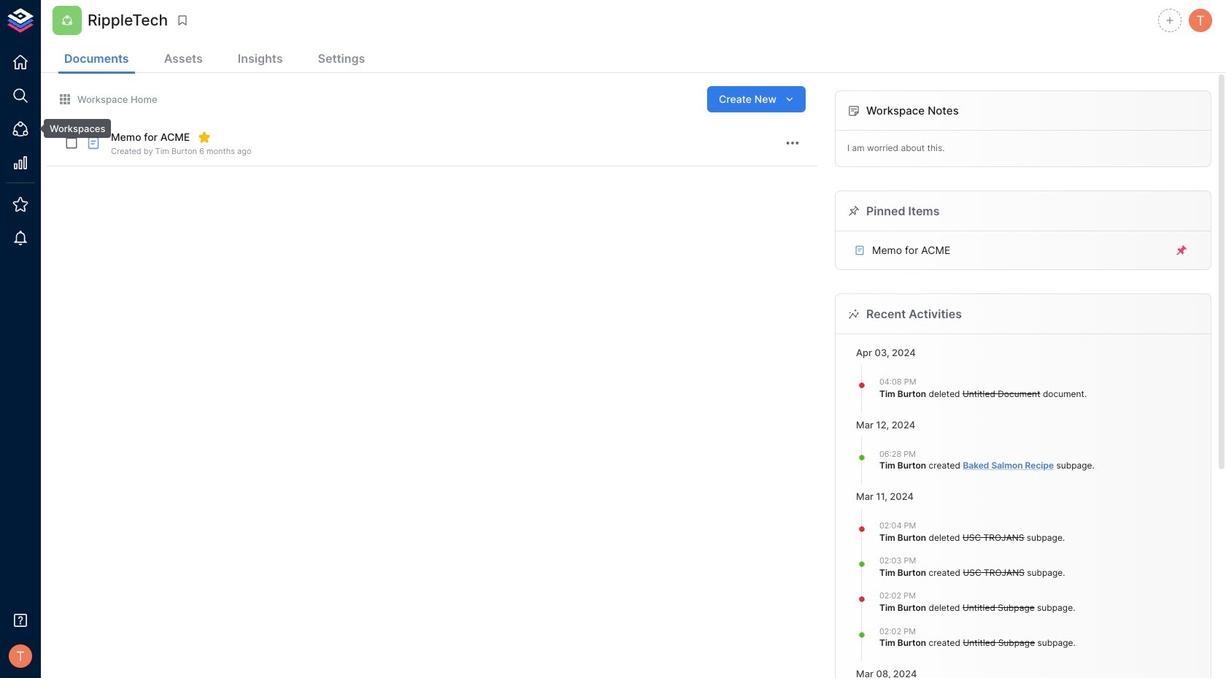 Task type: vqa. For each thing, say whether or not it's contained in the screenshot.
tooltip
yes



Task type: describe. For each thing, give the bounding box(es) containing it.
remove favorite image
[[198, 131, 211, 144]]

unpin image
[[1175, 244, 1188, 257]]



Task type: locate. For each thing, give the bounding box(es) containing it.
bookmark image
[[176, 14, 189, 27]]

tooltip
[[34, 119, 111, 138]]



